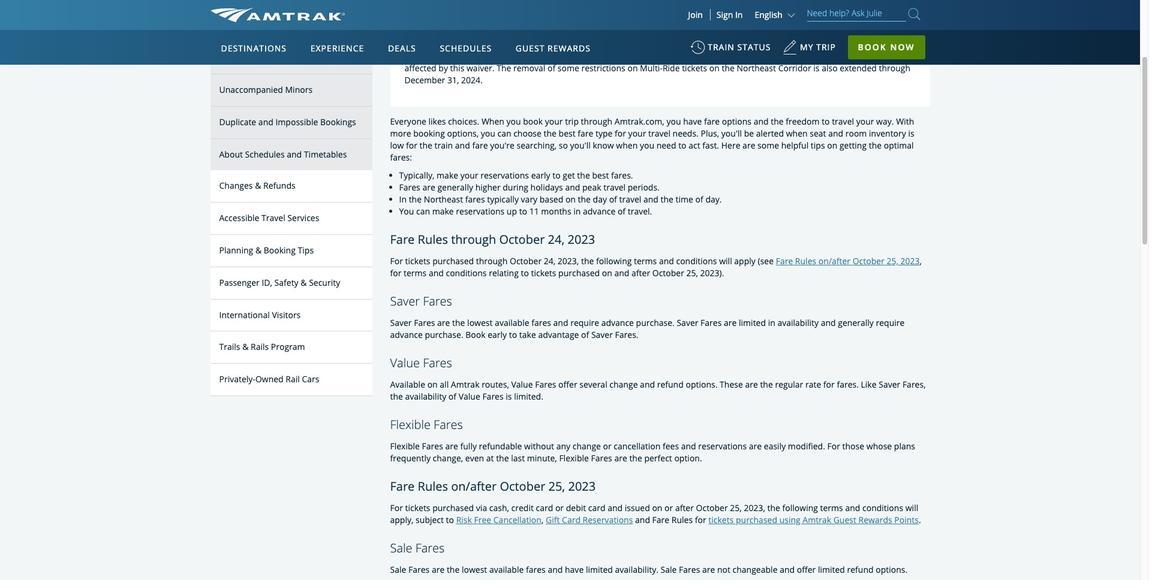 Task type: describe. For each thing, give the bounding box(es) containing it.
through inside everyone likes choices. when you book your trip through amtrak.com, you have fare options and the freedom to travel your way. with more booking options, you can choose the best fare type for your travel needs. plus, you'll be alerted when seat and room inventory is low for the train and fare you're searching, so you'll know when you need to act fast. here are some helpful tips on getting the optimal fares:
[[581, 116, 613, 127]]

2 horizontal spatial rewards
[[859, 515, 893, 526]]

sign in button
[[717, 9, 743, 20]]

my trip
[[800, 41, 836, 53]]

in inside typically, make your reservations early to get the best fares. fares are generally higher during holidays and peak travel periods. in the northeast fares typically vary based on the day of travel and the time of day. you can make reservations up to 11 months in advance of travel.
[[574, 206, 581, 217]]

guest rewards
[[516, 43, 591, 54]]

1 vertical spatial make
[[432, 206, 454, 217]]

0 vertical spatial a
[[628, 38, 633, 50]]

are inside typically, make your reservations early to get the best fares. fares are generally higher during holidays and peak travel periods. in the northeast fares typically vary based on the day of travel and the time of day. you can make reservations up to 11 months in advance of travel.
[[423, 182, 435, 193]]

you down when
[[481, 128, 496, 139]]

timetables
[[304, 149, 347, 160]]

apply left '(see'
[[735, 256, 756, 267]]

english button
[[755, 9, 798, 20]]

1 vertical spatial by
[[439, 62, 448, 74]]

act
[[689, 140, 701, 151]]

fares inside typically, make your reservations early to get the best fares. fares are generally higher during holidays and peak travel periods. in the northeast fares typically vary based on the day of travel and the time of day. you can make reservations up to 11 months in advance of travel.
[[399, 182, 420, 193]]

train
[[708, 41, 735, 53]]

0 horizontal spatial the
[[468, 38, 483, 50]]

after inside the , for terms and conditions relating to tickets purchased on and after october 25, 2023).
[[632, 268, 651, 279]]

2 vertical spatial advance
[[390, 330, 423, 341]]

all inside amtrak is waiving all change fees for any reservations made with saver fares by december 31, 2024, including reservations booked with points. a fare difference may apply for itinerary changes. cancellation fees may still apply depending on the type of fare purchased. the change fee waiver does not apply to a previously purchased fare rebooked for the same train, date and origin/destination to a lower fare. rules that apply to reward tickets redeemed using amtrak guest rewards points are not affected by this waiver. the removal of some restrictions on multi-ride tickets on the northeast corridor is also extended through december 31, 2024.
[[475, 14, 484, 26]]

offer inside "available on all amtrak routes, value fares offer several change and refund options. these are the regular rate for fares. like saver fares, the availability of value fares is limited."
[[559, 379, 578, 391]]

apply,
[[390, 515, 414, 526]]

fare rules through october 24, 2023
[[390, 232, 595, 248]]

are up change,
[[446, 441, 458, 453]]

of down the guest rewards
[[548, 62, 556, 74]]

fare down the trip
[[578, 128, 594, 139]]

schedules link
[[435, 30, 497, 65]]

travel up need
[[649, 128, 671, 139]]

type inside everyone likes choices. when you book your trip through amtrak.com, you have fare options and the freedom to travel your way. with more booking options, you can choose the best fare type for your travel needs. plus, you'll be alerted when seat and room inventory is low for the train and fare you're searching, so you'll know when you need to act fast. here are some helpful tips on getting the optimal fares:
[[596, 128, 613, 139]]

risk free cancellation , gift card reservations and fare rules for tickets purchased using amtrak guest rewards points .
[[456, 515, 922, 526]]

0 horizontal spatial cancellation
[[494, 515, 542, 526]]

to up restrictions
[[603, 50, 611, 62]]

amtrak is waiving all change fees for any reservations made with saver fares by december 31, 2024, including reservations booked with points. a fare difference may apply for itinerary changes. cancellation fees may still apply depending on the type of fare purchased. the change fee waiver does not apply to a previously purchased fare rebooked for the same train, date and origin/destination to a lower fare. rules that apply to reward tickets redeemed using amtrak guest rewards points are not affected by this waiver. the removal of some restrictions on multi-ride tickets on the northeast corridor is also extended through december 31, 2024.
[[405, 14, 911, 86]]

1 horizontal spatial on/after
[[819, 256, 851, 267]]

availability inside 'saver fares are the lowest available fares and require advance purchase. saver fares are limited in availability and generally require advance purchase. book early to take advantage of saver fares.'
[[778, 318, 819, 329]]

my
[[800, 41, 814, 53]]

1 horizontal spatial using
[[780, 515, 801, 526]]

2 horizontal spatial fees
[[730, 26, 746, 38]]

you up choose
[[507, 116, 521, 127]]

reservations down higher
[[456, 206, 505, 217]]

points.
[[455, 26, 482, 38]]

0 vertical spatial when
[[786, 128, 808, 139]]

for tickets purchased via cash, credit card or debit card and issued on or after october 25, 2023, the following terms and conditions will apply, subject to
[[390, 503, 919, 526]]

1 vertical spatial december
[[405, 74, 445, 86]]

sale fares are the lowest available fares and have limited availability. sale fares are not changeable and offer limited refund options.
[[390, 565, 908, 576]]

are down saver fares
[[437, 318, 450, 329]]

the inside 'saver fares are the lowest available fares and require advance purchase. saver fares are limited in availability and generally require advance purchase. book early to take advantage of saver fares.'
[[452, 318, 465, 329]]

2 horizontal spatial limited
[[818, 565, 845, 576]]

(see
[[758, 256, 774, 267]]

bookings
[[320, 116, 356, 128]]

apply down 2024,
[[782, 26, 804, 38]]

services
[[288, 213, 319, 224]]

0 vertical spatial with
[[640, 14, 657, 26]]

generally inside typically, make your reservations early to get the best fares. fares are generally higher during holidays and peak travel periods. in the northeast fares typically vary based on the day of travel and the time of day. you can make reservations up to 11 months in advance of travel.
[[438, 182, 473, 193]]

fee
[[516, 38, 528, 50]]

to up waiver.
[[477, 50, 485, 62]]

october inside for tickets purchased via cash, credit card or debit card and issued on or after october 25, 2023, the following terms and conditions will apply, subject to
[[696, 503, 728, 514]]

lowest for saver
[[467, 318, 493, 329]]

amtrak.com,
[[615, 116, 665, 127]]

to left act
[[679, 140, 687, 151]]

0 vertical spatial 31,
[[761, 14, 773, 26]]

generally inside 'saver fares are the lowest available fares and require advance purchase. saver fares are limited in availability and generally require advance purchase. book early to take advantage of saver fares.'
[[838, 318, 874, 329]]

banner containing join
[[0, 0, 1141, 277]]

on inside the , for terms and conditions relating to tickets purchased on and after october 25, 2023).
[[602, 268, 613, 279]]

those
[[843, 441, 865, 453]]

and inside flexible fares are fully refundable without any change or cancellation fees and reservations are easily modified. for those whose plans frequently change, even at the last minute, flexible fares are the perfect option.
[[681, 441, 696, 453]]

on down train
[[710, 62, 720, 74]]

early inside typically, make your reservations early to get the best fares. fares are generally higher during holidays and peak travel periods. in the northeast fares typically vary based on the day of travel and the time of day. you can make reservations up to 11 months in advance of travel.
[[531, 170, 551, 181]]

0 horizontal spatial limited
[[586, 565, 613, 576]]

know
[[593, 140, 614, 151]]

way.
[[877, 116, 894, 127]]

flexible for flexible fares
[[390, 417, 431, 433]]

amtrak inside "available on all amtrak routes, value fares offer several change and refund options. these are the regular rate for fares. like saver fares, the availability of value fares is limited."
[[451, 379, 480, 391]]

points
[[895, 515, 919, 526]]

is left waiving
[[436, 14, 442, 26]]

1 horizontal spatial value
[[459, 391, 480, 403]]

using inside amtrak is waiving all change fees for any reservations made with saver fares by december 31, 2024, including reservations booked with points. a fare difference may apply for itinerary changes. cancellation fees may still apply depending on the type of fare purchased. the change fee waiver does not apply to a previously purchased fare rebooked for the same train, date and origin/destination to a lower fare. rules that apply to reward tickets redeemed using amtrak guest rewards points are not affected by this waiver. the removal of some restrictions on multi-ride tickets on the northeast corridor is also extended through december 31, 2024.
[[716, 50, 737, 62]]

subject
[[416, 515, 444, 526]]

on up date
[[850, 26, 860, 38]]

2023 for fare rules on/after october 25, 2023
[[569, 479, 596, 495]]

application inside banner
[[255, 100, 543, 268]]

privately-owned rail cars
[[219, 374, 320, 385]]

is inside "available on all amtrak routes, value fares offer several change and refund options. these are the regular rate for fares. like saver fares, the availability of value fares is limited."
[[506, 391, 512, 403]]

change up a
[[487, 14, 515, 26]]

redeemed
[[674, 50, 714, 62]]

you
[[399, 206, 414, 217]]

for for for tickets purchased via cash, credit card or debit card and issued on or after october 25, 2023, the following terms and conditions will apply, subject to
[[390, 503, 403, 514]]

security
[[309, 277, 340, 288]]

2 horizontal spatial or
[[665, 503, 673, 514]]

of left 'travel.'
[[618, 206, 626, 217]]

fully
[[461, 441, 477, 453]]

0 horizontal spatial value
[[390, 355, 420, 372]]

1 vertical spatial value
[[512, 379, 533, 391]]

0 horizontal spatial not
[[579, 38, 592, 50]]

1 card from the left
[[536, 503, 553, 514]]

that
[[561, 50, 577, 62]]

waiver
[[530, 38, 556, 50]]

1 vertical spatial you'll
[[570, 140, 591, 151]]

fare down booked
[[405, 38, 420, 50]]

plans
[[895, 441, 916, 453]]

to left get
[[553, 170, 561, 181]]

2 card from the left
[[589, 503, 606, 514]]

trails
[[219, 342, 240, 353]]

periods.
[[628, 182, 660, 193]]

can inside typically, make your reservations early to get the best fares. fares are generally higher during holidays and peak travel periods. in the northeast fares typically vary based on the day of travel and the time of day. you can make reservations up to 11 months in advance of travel.
[[416, 206, 430, 217]]

points
[[831, 50, 856, 62]]

passenger id, safety & security
[[219, 277, 340, 288]]

free
[[474, 515, 492, 526]]

destinations
[[221, 43, 287, 54]]

on inside for tickets purchased via cash, credit card or debit card and issued on or after october 25, 2023, the following terms and conditions will apply, subject to
[[652, 503, 663, 514]]

rails
[[251, 342, 269, 353]]

id,
[[262, 277, 272, 288]]

experience
[[311, 43, 364, 54]]

of right day on the top right of page
[[609, 194, 617, 205]]

1 horizontal spatial not
[[718, 565, 731, 576]]

at
[[487, 453, 494, 465]]

1 require from the left
[[571, 318, 599, 329]]

for tickets purchased through october 24, 2023, the following terms and conditions will apply (see fare rules on/after october 25, 2023
[[390, 256, 920, 267]]

international
[[219, 309, 270, 321]]

be
[[744, 128, 754, 139]]

reservations up does
[[565, 14, 614, 26]]

day
[[593, 194, 607, 205]]

will inside for tickets purchased via cash, credit card or debit card and issued on or after october 25, 2023, the following terms and conditions will apply, subject to
[[906, 503, 919, 514]]

the inside for tickets purchased via cash, credit card or debit card and issued on or after october 25, 2023, the following terms and conditions will apply, subject to
[[768, 503, 781, 514]]

1 vertical spatial not
[[873, 50, 886, 62]]

sale for sale fares are the lowest available fares and have limited availability. sale fares are not changeable and offer limited refund options.
[[390, 565, 406, 576]]

needs.
[[673, 128, 699, 139]]

on down reward
[[628, 62, 638, 74]]

conditions inside for tickets purchased via cash, credit card or debit card and issued on or after october 25, 2023, the following terms and conditions will apply, subject to
[[863, 503, 904, 514]]

0 horizontal spatial on/after
[[451, 479, 497, 495]]

booking limits
[[219, 52, 277, 63]]

deals
[[388, 43, 416, 54]]

vary
[[521, 194, 538, 205]]

2 may from the left
[[748, 26, 765, 38]]

fare right '(see'
[[776, 256, 793, 267]]

any inside amtrak is waiving all change fees for any reservations made with saver fares by december 31, 2024, including reservations booked with points. a fare difference may apply for itinerary changes. cancellation fees may still apply depending on the type of fare purchased. the change fee waiver does not apply to a previously purchased fare rebooked for the same train, date and origin/destination to a lower fare. rules that apply to reward tickets redeemed using amtrak guest rewards points are not affected by this waiver. the removal of some restrictions on multi-ride tickets on the northeast corridor is also extended through december 31, 2024.
[[549, 14, 563, 26]]

rewards inside amtrak is waiving all change fees for any reservations made with saver fares by december 31, 2024, including reservations booked with points. a fare difference may apply for itinerary changes. cancellation fees may still apply depending on the type of fare purchased. the change fee waiver does not apply to a previously purchased fare rebooked for the same train, date and origin/destination to a lower fare. rules that apply to reward tickets redeemed using amtrak guest rewards points are not affected by this waiver. the removal of some restrictions on multi-ride tickets on the northeast corridor is also extended through december 31, 2024.
[[796, 50, 829, 62]]

to inside 'saver fares are the lowest available fares and require advance purchase. saver fares are limited in availability and generally require advance purchase. book early to take advantage of saver fares.'
[[509, 330, 517, 341]]

best inside typically, make your reservations early to get the best fares. fares are generally higher during holidays and peak travel periods. in the northeast fares typically vary based on the day of travel and the time of day. you can make reservations up to 11 months in advance of travel.
[[592, 170, 609, 181]]

through inside amtrak is waiving all change fees for any reservations made with saver fares by december 31, 2024, including reservations booked with points. a fare difference may apply for itinerary changes. cancellation fees may still apply depending on the type of fare purchased. the change fee waiver does not apply to a previously purchased fare rebooked for the same train, date and origin/destination to a lower fare. rules that apply to reward tickets redeemed using amtrak guest rewards points are not affected by this waiver. the removal of some restrictions on multi-ride tickets on the northeast corridor is also extended through december 31, 2024.
[[879, 62, 911, 74]]

of inside 'saver fares are the lowest available fares and require advance purchase. saver fares are limited in availability and generally require advance purchase. book early to take advantage of saver fares.'
[[581, 330, 589, 341]]

apply up restrictions
[[579, 50, 600, 62]]

your down amtrak.com,
[[629, 128, 647, 139]]

optimal
[[884, 140, 914, 151]]

conditions inside the , for terms and conditions relating to tickets purchased on and after october 25, 2023).
[[446, 268, 487, 279]]

on inside "available on all amtrak routes, value fares offer several change and refund options. these are the regular rate for fares. like saver fares, the availability of value fares is limited."
[[428, 379, 438, 391]]

for inside "available on all amtrak routes, value fares offer several change and refund options. these are the regular rate for fares. like saver fares, the availability of value fares is limited."
[[824, 379, 835, 391]]

1 vertical spatial 24,
[[544, 256, 556, 267]]

fare down options,
[[472, 140, 488, 151]]

1 vertical spatial advance
[[602, 318, 634, 329]]

type inside amtrak is waiving all change fees for any reservations made with saver fares by december 31, 2024, including reservations booked with points. a fare difference may apply for itinerary changes. cancellation fees may still apply depending on the type of fare purchased. the change fee waiver does not apply to a previously purchased fare rebooked for the same train, date and origin/destination to a lower fare. rules that apply to reward tickets redeemed using amtrak guest rewards points are not affected by this waiver. the removal of some restrictions on multi-ride tickets on the northeast corridor is also extended through december 31, 2024.
[[877, 26, 895, 38]]

booking inside "link"
[[219, 52, 251, 63]]

freedom
[[786, 116, 820, 127]]

saver fares are the lowest available fares and require advance purchase. saver fares are limited in availability and generally require advance purchase. book early to take advantage of saver fares.
[[390, 318, 905, 341]]

0 vertical spatial conditions
[[677, 256, 717, 267]]

are inside everyone likes choices. when you book your trip through amtrak.com, you have fare options and the freedom to travel your way. with more booking options, you can choose the best fare type for your travel needs. plus, you'll be alerted when seat and room inventory is low for the train and fare you're searching, so you'll know when you need to act fast. here are some helpful tips on getting the optimal fares:
[[743, 140, 756, 151]]

can inside everyone likes choices. when you book your trip through amtrak.com, you have fare options and the freedom to travel your way. with more booking options, you can choose the best fare type for your travel needs. plus, you'll be alerted when seat and room inventory is low for the train and fare you're searching, so you'll know when you need to act fast. here are some helpful tips on getting the optimal fares:
[[498, 128, 512, 139]]

international visitors link
[[210, 300, 372, 332]]

0 vertical spatial fees
[[517, 14, 533, 26]]

is left also
[[814, 62, 820, 74]]

book
[[466, 330, 486, 341]]

2 horizontal spatial guest
[[834, 515, 857, 526]]

have inside everyone likes choices. when you book your trip through amtrak.com, you have fare options and the freedom to travel your way. with more booking options, you can choose the best fare type for your travel needs. plus, you'll be alerted when seat and room inventory is low for the train and fare you're searching, so you'll know when you need to act fast. here are some helpful tips on getting the optimal fares:
[[684, 116, 702, 127]]

1 vertical spatial options.
[[876, 565, 908, 576]]

passenger
[[219, 277, 260, 288]]

affected
[[405, 62, 437, 74]]

fare up plus,
[[704, 116, 720, 127]]

about schedules and timetables
[[219, 149, 347, 160]]

flexible for flexible fares are fully refundable without any change or cancellation fees and reservations are easily modified. for those whose plans frequently change, even at the last minute, flexible fares are the perfect option.
[[390, 441, 420, 453]]

your inside typically, make your reservations early to get the best fares. fares are generally higher during holidays and peak travel periods. in the northeast fares typically vary based on the day of travel and the time of day. you can make reservations up to 11 months in advance of travel.
[[461, 170, 479, 181]]

fare rules on/after october 25, 2023
[[390, 479, 596, 495]]

train status
[[708, 41, 771, 53]]

25, inside the , for terms and conditions relating to tickets purchased on and after october 25, 2023).
[[687, 268, 698, 279]]

fare up sale fares are the lowest available fares and have limited availability. sale fares are not changeable and offer limited refund options.
[[653, 515, 670, 526]]

waiving
[[444, 14, 473, 26]]

available on all amtrak routes, value fares offer several change and refund options. these are the regular rate for fares. like saver fares, the availability of value fares is limited.
[[390, 379, 926, 403]]

via
[[476, 503, 487, 514]]

without
[[524, 441, 554, 453]]

to inside for tickets purchased via cash, credit card or debit card and issued on or after october 25, 2023, the following terms and conditions will apply, subject to
[[446, 515, 454, 526]]

guest inside 'popup button'
[[516, 43, 545, 54]]

1 vertical spatial with
[[436, 26, 453, 38]]

fare left status
[[721, 38, 737, 50]]

tickets inside amtrak is waiving all change fees for any reservations made with saver fares by december 31, 2024, including reservations booked with points. a fare difference may apply for itinerary changes. cancellation fees may still apply depending on the type of fare purchased. the change fee waiver does not apply to a previously purchased fare rebooked for the same train, date and origin/destination to a lower fare. rules that apply to reward tickets redeemed using amtrak guest rewards points are not affected by this waiver. the removal of some restrictions on multi-ride tickets on the northeast corridor is also extended through december 31, 2024.
[[682, 62, 708, 74]]

book now button
[[848, 35, 926, 59]]

tips
[[298, 245, 314, 256]]

2 vertical spatial flexible
[[559, 453, 589, 465]]

sign in
[[717, 9, 743, 20]]

privately-owned rail cars link
[[210, 364, 372, 397]]

even
[[466, 453, 484, 465]]

risk free cancellation link
[[456, 515, 542, 526]]

join
[[689, 9, 703, 20]]

purchased inside amtrak is waiving all change fees for any reservations made with saver fares by december 31, 2024, including reservations booked with points. a fare difference may apply for itinerary changes. cancellation fees may still apply depending on the type of fare purchased. the change fee waiver does not apply to a previously purchased fare rebooked for the same train, date and origin/destination to a lower fare. rules that apply to reward tickets redeemed using amtrak guest rewards points are not affected by this waiver. the removal of some restrictions on multi-ride tickets on the northeast corridor is also extended through december 31, 2024.
[[677, 38, 719, 50]]

1 vertical spatial booking
[[264, 245, 296, 256]]

some inside everyone likes choices. when you book your trip through amtrak.com, you have fare options and the freedom to travel your way. with more booking options, you can choose the best fare type for your travel needs. plus, you'll be alerted when seat and room inventory is low for the train and fare you're searching, so you'll know when you need to act fast. here are some helpful tips on getting the optimal fares:
[[758, 140, 780, 151]]

fare right a
[[492, 26, 508, 38]]

sale for sale fares
[[390, 541, 413, 557]]

terms inside the , for terms and conditions relating to tickets purchased on and after october 25, 2023).
[[404, 268, 427, 279]]

& inside passenger id, safety & security link
[[301, 277, 307, 288]]

and inside amtrak is waiving all change fees for any reservations made with saver fares by december 31, 2024, including reservations booked with points. a fare difference may apply for itinerary changes. cancellation fees may still apply depending on the type of fare purchased. the change fee waiver does not apply to a previously purchased fare rebooked for the same train, date and origin/destination to a lower fare. rules that apply to reward tickets redeemed using amtrak guest rewards points are not affected by this waiver. the removal of some restrictions on multi-ride tickets on the northeast corridor is also extended through december 31, 2024.
[[873, 38, 888, 50]]

0 vertical spatial terms
[[634, 256, 657, 267]]

to down itinerary at the top of page
[[618, 38, 626, 50]]

1 vertical spatial when
[[616, 140, 638, 151]]

change inside "available on all amtrak routes, value fares offer several change and refund options. these are the regular rate for fares. like saver fares, the availability of value fares is limited."
[[610, 379, 638, 391]]

does
[[558, 38, 577, 50]]

is inside everyone likes choices. when you book your trip through amtrak.com, you have fare options and the freedom to travel your way. with more booking options, you can choose the best fare type for your travel needs. plus, you'll be alerted when seat and room inventory is low for the train and fare you're searching, so you'll know when you need to act fast. here are some helpful tips on getting the optimal fares:
[[909, 128, 915, 139]]

unaccompanied minors
[[219, 84, 313, 95]]

0 vertical spatial purchase.
[[636, 318, 675, 329]]

typically
[[487, 194, 519, 205]]

for for for tickets purchased through october 24, 2023, the following terms and conditions will apply (see fare rules on/after october 25, 2023
[[390, 256, 403, 267]]

0 vertical spatial 24,
[[548, 232, 565, 248]]

tickets inside for tickets purchased via cash, credit card or debit card and issued on or after october 25, 2023, the following terms and conditions will apply, subject to
[[405, 503, 431, 514]]

for inside flexible fares are fully refundable without any change or cancellation fees and reservations are easily modified. for those whose plans frequently change, even at the last minute, flexible fares are the perfect option.
[[828, 441, 841, 453]]

unaccompanied
[[219, 84, 283, 95]]

2023).
[[701, 268, 725, 279]]

1 vertical spatial 2023
[[901, 256, 920, 267]]

duplicate and impossible bookings
[[219, 116, 356, 128]]

to up seat
[[822, 116, 830, 127]]

or inside flexible fares are fully refundable without any change or cancellation fees and reservations are easily modified. for those whose plans frequently change, even at the last minute, flexible fares are the perfect option.
[[603, 441, 612, 453]]

terms inside for tickets purchased via cash, credit card or debit card and issued on or after october 25, 2023, the following terms and conditions will apply, subject to
[[821, 503, 844, 514]]

reward
[[613, 50, 643, 62]]

1 vertical spatial offer
[[797, 565, 816, 576]]

some inside amtrak is waiving all change fees for any reservations made with saver fares by december 31, 2024, including reservations booked with points. a fare difference may apply for itinerary changes. cancellation fees may still apply depending on the type of fare purchased. the change fee waiver does not apply to a previously purchased fare rebooked for the same train, date and origin/destination to a lower fare. rules that apply to reward tickets redeemed using amtrak guest rewards points are not affected by this waiver. the removal of some restrictions on multi-ride tickets on the northeast corridor is also extended through december 31, 2024.
[[558, 62, 580, 74]]

in inside banner
[[736, 9, 743, 20]]

0 vertical spatial by
[[707, 14, 716, 26]]



Task type: vqa. For each thing, say whether or not it's contained in the screenshot.
not to the middle
yes



Task type: locate. For each thing, give the bounding box(es) containing it.
fees inside flexible fares are fully refundable without any change or cancellation fees and reservations are easily modified. for those whose plans frequently change, even at the last minute, flexible fares are the perfect option.
[[663, 441, 679, 453]]

1 horizontal spatial ,
[[920, 256, 922, 267]]

for inside for tickets purchased via cash, credit card or debit card and issued on or after october 25, 2023, the following terms and conditions will apply, subject to
[[390, 503, 403, 514]]

gift
[[546, 515, 560, 526]]

everyone
[[390, 116, 427, 127]]

december down affected
[[405, 74, 445, 86]]

on inside typically, make your reservations early to get the best fares. fares are generally higher during holidays and peak travel periods. in the northeast fares typically vary based on the day of travel and the time of day. you can make reservations up to 11 months in advance of travel.
[[566, 194, 576, 205]]

1 horizontal spatial or
[[603, 441, 612, 453]]

card up gift card reservations link
[[589, 503, 606, 514]]

any right without
[[557, 441, 571, 453]]

any inside flexible fares are fully refundable without any change or cancellation fees and reservations are easily modified. for those whose plans frequently change, even at the last minute, flexible fares are the perfect option.
[[557, 441, 571, 453]]

in
[[574, 206, 581, 217], [768, 318, 776, 329]]

available up take
[[495, 318, 530, 329]]

1 vertical spatial purchase.
[[425, 330, 464, 341]]

origin/destination
[[405, 50, 474, 62]]

easily
[[764, 441, 786, 453]]

fare rules on/after october 25, 2023 link
[[776, 256, 920, 267]]

banner
[[0, 0, 1141, 277]]

1 vertical spatial will
[[906, 503, 919, 514]]

changes & refunds link
[[210, 171, 372, 203]]

trails & rails program
[[219, 342, 305, 353]]

are down 2023).
[[724, 318, 737, 329]]

early
[[531, 170, 551, 181], [488, 330, 507, 341]]

removal
[[514, 62, 546, 74]]

including
[[798, 14, 834, 26]]

1 may from the left
[[552, 26, 568, 38]]

limited
[[739, 318, 766, 329], [586, 565, 613, 576], [818, 565, 845, 576]]

schedules
[[245, 149, 285, 160]]

rules inside amtrak is waiving all change fees for any reservations made with saver fares by december 31, 2024, including reservations booked with points. a fare difference may apply for itinerary changes. cancellation fees may still apply depending on the type of fare purchased. the change fee waiver does not apply to a previously purchased fare rebooked for the same train, date and origin/destination to a lower fare. rules that apply to reward tickets redeemed using amtrak guest rewards points are not affected by this waiver. the removal of some restrictions on multi-ride tickets on the northeast corridor is also extended through december 31, 2024.
[[538, 50, 559, 62]]

accessible travel services
[[219, 213, 319, 224]]

1 horizontal spatial generally
[[838, 318, 874, 329]]

0 horizontal spatial fares.
[[611, 170, 633, 181]]

saver inside amtrak is waiving all change fees for any reservations made with saver fares by december 31, 2024, including reservations booked with points. a fare difference may apply for itinerary changes. cancellation fees may still apply depending on the type of fare purchased. the change fee waiver does not apply to a previously purchased fare rebooked for the same train, date and origin/destination to a lower fare. rules that apply to reward tickets redeemed using amtrak guest rewards points are not affected by this waiver. the removal of some restrictions on multi-ride tickets on the northeast corridor is also extended through december 31, 2024.
[[659, 14, 681, 26]]

.
[[919, 515, 922, 526]]

international visitors
[[219, 309, 301, 321]]

0 horizontal spatial card
[[536, 503, 553, 514]]

can right you
[[416, 206, 430, 217]]

everyone likes choices. when you book your trip through amtrak.com, you have fare options and the freedom to travel your way. with more booking options, you can choose the best fare type for your travel needs. plus, you'll be alerted when seat and room inventory is low for the train and fare you're searching, so you'll know when you need to act fast. here are some helpful tips on getting the optimal fares:
[[390, 116, 915, 163]]

likes
[[429, 116, 446, 127]]

fares:
[[390, 152, 412, 163]]

card
[[562, 515, 581, 526]]

0 vertical spatial availability
[[778, 318, 819, 329]]

2 vertical spatial for
[[390, 503, 403, 514]]

& left refunds
[[255, 180, 261, 192]]

fees up perfect
[[663, 441, 679, 453]]

fares for have
[[526, 565, 546, 576]]

0 vertical spatial early
[[531, 170, 551, 181]]

refund inside "available on all amtrak routes, value fares offer several change and refund options. these are the regular rate for fares. like saver fares, the availability of value fares is limited."
[[657, 379, 684, 391]]

available for require
[[495, 318, 530, 329]]

changes & refunds
[[219, 180, 296, 192]]

fares. inside typically, make your reservations early to get the best fares. fares are generally higher during holidays and peak travel periods. in the northeast fares typically vary based on the day of travel and the time of day. you can make reservations up to 11 months in advance of travel.
[[611, 170, 633, 181]]

following
[[596, 256, 632, 267], [783, 503, 818, 514]]

conditions left relating
[[446, 268, 487, 279]]

0 horizontal spatial december
[[405, 74, 445, 86]]

&
[[255, 180, 261, 192], [256, 245, 262, 256], [301, 277, 307, 288], [243, 342, 249, 353]]

in inside 'saver fares are the lowest available fares and require advance purchase. saver fares are limited in availability and generally require advance purchase. book early to take advantage of saver fares.'
[[768, 318, 776, 329]]

best inside everyone likes choices. when you book your trip through amtrak.com, you have fare options and the freedom to travel your way. with more booking options, you can choose the best fare type for your travel needs. plus, you'll be alerted when seat and room inventory is low for the train and fare you're searching, so you'll know when you need to act fast. here are some helpful tips on getting the optimal fares:
[[559, 128, 576, 139]]

0 horizontal spatial can
[[416, 206, 430, 217]]

change right without
[[573, 441, 601, 453]]

after inside for tickets purchased via cash, credit card or debit card and issued on or after october 25, 2023, the following terms and conditions will apply, subject to
[[676, 503, 694, 514]]

0 vertical spatial in
[[736, 9, 743, 20]]

rewards inside 'popup button'
[[548, 43, 591, 54]]

trails & rails program link
[[210, 332, 372, 364]]

regions map image
[[255, 100, 543, 268]]

sale fares
[[390, 541, 445, 557]]

0 horizontal spatial will
[[720, 256, 732, 267]]

options. inside "available on all amtrak routes, value fares offer several change and refund options. these are the regular rate for fares. like saver fares, the availability of value fares is limited."
[[686, 379, 718, 391]]

2 vertical spatial terms
[[821, 503, 844, 514]]

early right "book"
[[488, 330, 507, 341]]

0 horizontal spatial have
[[565, 565, 584, 576]]

all down value fares
[[440, 379, 449, 391]]

december up "train status"
[[718, 14, 759, 26]]

0 vertical spatial you'll
[[722, 128, 742, 139]]

1 horizontal spatial refund
[[848, 565, 874, 576]]

fares. inside "available on all amtrak routes, value fares offer several change and refund options. these are the regular rate for fares. like saver fares, the availability of value fares is limited."
[[837, 379, 859, 391]]

& inside planning & booking tips link
[[256, 245, 262, 256]]

your left the trip
[[545, 116, 563, 127]]

all inside "available on all amtrak routes, value fares offer several change and refund options. these are the regular rate for fares. like saver fares, the availability of value fares is limited."
[[440, 379, 449, 391]]

type up book now
[[877, 26, 895, 38]]

conditions up 2023).
[[677, 256, 717, 267]]

to left 11
[[519, 206, 527, 217]]

2 vertical spatial value
[[459, 391, 480, 403]]

cancellation inside amtrak is waiving all change fees for any reservations made with saver fares by december 31, 2024, including reservations booked with points. a fare difference may apply for itinerary changes. cancellation fees may still apply depending on the type of fare purchased. the change fee waiver does not apply to a previously purchased fare rebooked for the same train, date and origin/destination to a lower fare. rules that apply to reward tickets redeemed using amtrak guest rewards points are not affected by this waiver. the removal of some restrictions on multi-ride tickets on the northeast corridor is also extended through december 31, 2024.
[[679, 26, 727, 38]]

fares. left the like at the bottom of the page
[[837, 379, 859, 391]]

guest inside amtrak is waiving all change fees for any reservations made with saver fares by december 31, 2024, including reservations booked with points. a fare difference may apply for itinerary changes. cancellation fees may still apply depending on the type of fare purchased. the change fee waiver does not apply to a previously purchased fare rebooked for the same train, date and origin/destination to a lower fare. rules that apply to reward tickets redeemed using amtrak guest rewards points are not affected by this waiver. the removal of some restrictions on multi-ride tickets on the northeast corridor is also extended through december 31, 2024.
[[770, 50, 793, 62]]

of inside "available on all amtrak routes, value fares offer several change and refund options. these are the regular rate for fares. like saver fares, the availability of value fares is limited."
[[449, 391, 457, 403]]

0 vertical spatial 2023
[[568, 232, 595, 248]]

for up apply,
[[390, 503, 403, 514]]

in up you
[[399, 194, 407, 205]]

1 horizontal spatial offer
[[797, 565, 816, 576]]

tickets inside the , for terms and conditions relating to tickets purchased on and after october 25, 2023).
[[531, 268, 557, 279]]

1 horizontal spatial all
[[475, 14, 484, 26]]

0 vertical spatial type
[[877, 26, 895, 38]]

25, inside for tickets purchased via cash, credit card or debit card and issued on or after october 25, 2023, the following terms and conditions will apply, subject to
[[730, 503, 742, 514]]

guest rewards button
[[511, 32, 596, 65]]

1 horizontal spatial december
[[718, 14, 759, 26]]

1 horizontal spatial a
[[628, 38, 633, 50]]

0 vertical spatial for
[[390, 256, 403, 267]]

0 vertical spatial flexible
[[390, 417, 431, 433]]

cancellation down join button
[[679, 26, 727, 38]]

travel up day on the top right of page
[[604, 182, 626, 193]]

your up "room"
[[857, 116, 875, 127]]

you'll up here
[[722, 128, 742, 139]]

to inside the , for terms and conditions relating to tickets purchased on and after october 25, 2023).
[[521, 268, 529, 279]]

are down sale fares
[[432, 565, 445, 576]]

following inside for tickets purchased via cash, credit card or debit card and issued on or after october 25, 2023, the following terms and conditions will apply, subject to
[[783, 503, 818, 514]]

0 horizontal spatial best
[[559, 128, 576, 139]]

1 horizontal spatial early
[[531, 170, 551, 181]]

1 horizontal spatial type
[[877, 26, 895, 38]]

reservations inside flexible fares are fully refundable without any change or cancellation fees and reservations are easily modified. for those whose plans frequently change, even at the last minute, flexible fares are the perfect option.
[[699, 441, 747, 453]]

1 vertical spatial available
[[490, 565, 524, 576]]

0 vertical spatial options.
[[686, 379, 718, 391]]

1 vertical spatial 2023,
[[744, 503, 766, 514]]

northeast inside amtrak is waiving all change fees for any reservations made with saver fares by december 31, 2024, including reservations booked with points. a fare difference may apply for itinerary changes. cancellation fees may still apply depending on the type of fare purchased. the change fee waiver does not apply to a previously purchased fare rebooked for the same train, date and origin/destination to a lower fare. rules that apply to reward tickets redeemed using amtrak guest rewards points are not affected by this waiver. the removal of some restrictions on multi-ride tickets on the northeast corridor is also extended through december 31, 2024.
[[737, 62, 776, 74]]

1 horizontal spatial by
[[707, 14, 716, 26]]

offer down tickets purchased using amtrak guest rewards points link
[[797, 565, 816, 576]]

changes.
[[643, 26, 677, 38]]

0 horizontal spatial 31,
[[448, 74, 459, 86]]

time
[[676, 194, 694, 205]]

0 horizontal spatial may
[[552, 26, 568, 38]]

northeast inside typically, make your reservations early to get the best fares. fares are generally higher during holidays and peak travel periods. in the northeast fares typically vary based on the day of travel and the time of day. you can make reservations up to 11 months in advance of travel.
[[424, 194, 463, 205]]

on right tips
[[828, 140, 838, 151]]

and
[[873, 38, 888, 50], [754, 116, 769, 127], [259, 116, 274, 128], [829, 128, 844, 139], [455, 140, 470, 151], [287, 149, 302, 160], [565, 182, 580, 193], [644, 194, 659, 205], [659, 256, 674, 267], [429, 268, 444, 279], [615, 268, 630, 279], [554, 318, 569, 329], [821, 318, 836, 329], [640, 379, 655, 391], [681, 441, 696, 453], [608, 503, 623, 514], [846, 503, 861, 514], [635, 515, 650, 526], [548, 565, 563, 576], [780, 565, 795, 576]]

not up extended
[[873, 50, 886, 62]]

2023 for fare rules through october 24, 2023
[[568, 232, 595, 248]]

conditions up points
[[863, 503, 904, 514]]

0 vertical spatial following
[[596, 256, 632, 267]]

type
[[877, 26, 895, 38], [596, 128, 613, 139]]

change inside flexible fares are fully refundable without any change or cancellation fees and reservations are easily modified. for those whose plans frequently change, even at the last minute, flexible fares are the perfect option.
[[573, 441, 601, 453]]

1 vertical spatial all
[[440, 379, 449, 391]]

available inside 'saver fares are the lowest available fares and require advance purchase. saver fares are limited in availability and generally require advance purchase. book early to take advantage of saver fares.'
[[495, 318, 530, 329]]

make right you
[[432, 206, 454, 217]]

amtrak image
[[210, 8, 345, 22]]

0 vertical spatial december
[[718, 14, 759, 26]]

0 horizontal spatial following
[[596, 256, 632, 267]]

after down for tickets purchased through october 24, 2023, the following terms and conditions will apply (see fare rules on/after october 25, 2023
[[632, 268, 651, 279]]

need
[[657, 140, 677, 151]]

0 vertical spatial all
[[475, 14, 484, 26]]

tickets
[[645, 50, 672, 62]]

fares inside amtrak is waiving all change fees for any reservations made with saver fares by december 31, 2024, including reservations booked with points. a fare difference may apply for itinerary changes. cancellation fees may still apply depending on the type of fare purchased. the change fee waiver does not apply to a previously purchased fare rebooked for the same train, date and origin/destination to a lower fare. rules that apply to reward tickets redeemed using amtrak guest rewards points are not affected by this waiver. the removal of some restrictions on multi-ride tickets on the northeast corridor is also extended through december 31, 2024.
[[683, 14, 704, 26]]

reservations up option.
[[699, 441, 747, 453]]

low
[[390, 140, 404, 151]]

in right sign
[[736, 9, 743, 20]]

limited inside 'saver fares are the lowest available fares and require advance purchase. saver fares are limited in availability and generally require advance purchase. book early to take advantage of saver fares.'
[[739, 318, 766, 329]]

of left day.
[[696, 194, 704, 205]]

0 horizontal spatial guest
[[516, 43, 545, 54]]

made
[[616, 14, 638, 26]]

apply down itinerary at the top of page
[[594, 38, 616, 50]]

up
[[507, 206, 517, 217]]

my trip button
[[783, 36, 836, 65]]

on down value fares
[[428, 379, 438, 391]]

1 vertical spatial lowest
[[462, 565, 487, 576]]

fares for require
[[532, 318, 551, 329]]

change,
[[433, 453, 463, 465]]

for inside the , for terms and conditions relating to tickets purchased on and after october 25, 2023).
[[390, 268, 402, 279]]

1 vertical spatial after
[[676, 503, 694, 514]]

on right "issued"
[[652, 503, 663, 514]]

privately-
[[219, 374, 256, 385]]

best up peak
[[592, 170, 609, 181]]

fare down you
[[390, 232, 415, 248]]

& left rails
[[243, 342, 249, 353]]

when
[[786, 128, 808, 139], [616, 140, 638, 151]]

destinations button
[[216, 32, 292, 65]]

advance
[[583, 206, 616, 217], [602, 318, 634, 329], [390, 330, 423, 341]]

0 vertical spatial not
[[579, 38, 592, 50]]

are right these
[[745, 379, 758, 391]]

0 horizontal spatial a
[[487, 50, 492, 62]]

minute,
[[527, 453, 557, 465]]

on down for tickets purchased through october 24, 2023, the following terms and conditions will apply (see fare rules on/after october 25, 2023
[[602, 268, 613, 279]]

& for rails
[[243, 342, 249, 353]]

searching,
[[517, 140, 557, 151]]

sale down apply,
[[390, 541, 413, 557]]

are
[[858, 50, 871, 62], [743, 140, 756, 151], [423, 182, 435, 193], [437, 318, 450, 329], [724, 318, 737, 329], [745, 379, 758, 391], [446, 441, 458, 453], [749, 441, 762, 453], [615, 453, 628, 465], [432, 565, 445, 576], [703, 565, 715, 576]]

fees
[[517, 14, 533, 26], [730, 26, 746, 38], [663, 441, 679, 453]]

you up needs.
[[667, 116, 681, 127]]

0 vertical spatial value
[[390, 355, 420, 372]]

of up flexible fares
[[449, 391, 457, 403]]

0 horizontal spatial using
[[716, 50, 737, 62]]

1 horizontal spatial fees
[[663, 441, 679, 453]]

of up now
[[897, 26, 905, 38]]

1 vertical spatial best
[[592, 170, 609, 181]]

are left easily
[[749, 441, 762, 453]]

2 require from the left
[[876, 318, 905, 329]]

change up lower
[[485, 38, 513, 50]]

for up saver fares
[[390, 256, 403, 267]]

1 horizontal spatial with
[[640, 14, 657, 26]]

availability inside "available on all amtrak routes, value fares offer several change and refund options. these are the regular rate for fares. like saver fares, the availability of value fares is limited."
[[405, 391, 447, 403]]

apply up does
[[570, 26, 592, 38]]

typically,
[[399, 170, 435, 181]]

travel up "room"
[[832, 116, 854, 127]]

to left risk
[[446, 515, 454, 526]]

lowest for sale
[[462, 565, 487, 576]]

early inside 'saver fares are the lowest available fares and require advance purchase. saver fares are limited in availability and generally require advance purchase. book early to take advantage of saver fares.'
[[488, 330, 507, 341]]

in
[[736, 9, 743, 20], [399, 194, 407, 205]]

trip
[[817, 41, 836, 53]]

reservations up during
[[481, 170, 529, 181]]

1 horizontal spatial limited
[[739, 318, 766, 329]]

1 horizontal spatial when
[[786, 128, 808, 139]]

conditions
[[677, 256, 717, 267], [446, 268, 487, 279], [863, 503, 904, 514]]

here
[[722, 140, 741, 151]]

reservations up date
[[836, 14, 885, 26]]

guest
[[516, 43, 545, 54], [770, 50, 793, 62], [834, 515, 857, 526]]

sale down sale fares
[[390, 565, 406, 576]]

2 vertical spatial fees
[[663, 441, 679, 453]]

1 vertical spatial ,
[[542, 515, 544, 526]]

0 horizontal spatial ,
[[542, 515, 544, 526]]

rules
[[538, 50, 559, 62], [418, 232, 448, 248], [796, 256, 817, 267], [418, 479, 448, 495], [672, 515, 693, 526]]

may up rebooked
[[748, 26, 765, 38]]

you left need
[[640, 140, 655, 151]]

sale right availability.
[[661, 565, 677, 576]]

purchased inside for tickets purchased via cash, credit card or debit card and issued on or after october 25, 2023, the following terms and conditions will apply, subject to
[[433, 503, 474, 514]]

are down typically,
[[423, 182, 435, 193]]

0 vertical spatial on/after
[[819, 256, 851, 267]]

1 horizontal spatial the
[[497, 62, 511, 74]]

can up you're
[[498, 128, 512, 139]]

when up helpful
[[786, 128, 808, 139]]

1 horizontal spatial you'll
[[722, 128, 742, 139]]

on inside everyone likes choices. when you book your trip through amtrak.com, you have fare options and the freedom to travel your way. with more booking options, you can choose the best fare type for your travel needs. plus, you'll be alerted when seat and room inventory is low for the train and fare you're searching, so you'll know when you need to act fast. here are some helpful tips on getting the optimal fares:
[[828, 140, 838, 151]]

will up 2023).
[[720, 256, 732, 267]]

you're
[[490, 140, 515, 151]]

are down date
[[858, 50, 871, 62]]

1 vertical spatial conditions
[[446, 268, 487, 279]]

saver inside "available on all amtrak routes, value fares offer several change and refund options. these are the regular rate for fares. like saver fares, the availability of value fares is limited."
[[879, 379, 901, 391]]

0 vertical spatial have
[[684, 116, 702, 127]]

0 horizontal spatial by
[[439, 62, 448, 74]]

2 vertical spatial 2023
[[569, 479, 596, 495]]

not left changeable
[[718, 565, 731, 576]]

31,
[[761, 14, 773, 26], [448, 74, 459, 86]]

when
[[482, 116, 505, 127]]

the down lower
[[497, 62, 511, 74]]

fares inside typically, make your reservations early to get the best fares. fares are generally higher during holidays and peak travel periods. in the northeast fares typically vary based on the day of travel and the time of day. you can make reservations up to 11 months in advance of travel.
[[466, 194, 485, 205]]

advance inside typically, make your reservations early to get the best fares. fares are generally higher during holidays and peak travel periods. in the northeast fares typically vary based on the day of travel and the time of day. you can make reservations up to 11 months in advance of travel.
[[583, 206, 616, 217]]

credit
[[512, 503, 534, 514]]

options. left these
[[686, 379, 718, 391]]

purchase.
[[636, 318, 675, 329], [425, 330, 464, 341]]

0 vertical spatial will
[[720, 256, 732, 267]]

fares.
[[615, 330, 639, 341]]

are left changeable
[[703, 565, 715, 576]]

the down points.
[[468, 38, 483, 50]]

fares inside 'saver fares are the lowest available fares and require advance purchase. saver fares are limited in availability and generally require advance purchase. book early to take advantage of saver fares.'
[[532, 318, 551, 329]]

helpful
[[782, 140, 809, 151]]

in inside typically, make your reservations early to get the best fares. fares are generally higher during holidays and peak travel periods. in the northeast fares typically vary based on the day of travel and the time of day. you can make reservations up to 11 months in advance of travel.
[[399, 194, 407, 205]]

1 vertical spatial fees
[[730, 26, 746, 38]]

to left take
[[509, 330, 517, 341]]

purchased inside the , for terms and conditions relating to tickets purchased on and after october 25, 2023).
[[559, 268, 600, 279]]

lower
[[494, 50, 516, 62]]

0 horizontal spatial or
[[556, 503, 564, 514]]

2 horizontal spatial not
[[873, 50, 886, 62]]

amtrak
[[405, 14, 433, 26], [740, 50, 768, 62], [451, 379, 480, 391], [803, 515, 832, 526]]

& inside changes & refunds link
[[255, 180, 261, 192]]

0 vertical spatial in
[[574, 206, 581, 217]]

application
[[255, 100, 543, 268]]

purchased
[[677, 38, 719, 50], [433, 256, 474, 267], [559, 268, 600, 279], [433, 503, 474, 514], [736, 515, 778, 526]]

routes,
[[482, 379, 509, 391]]

1 horizontal spatial 31,
[[761, 14, 773, 26]]

, inside the , for terms and conditions relating to tickets purchased on and after october 25, 2023).
[[920, 256, 922, 267]]

travel up 'travel.'
[[620, 194, 642, 205]]

0 vertical spatial make
[[437, 170, 458, 181]]

booking limits link
[[210, 42, 372, 74]]

make
[[437, 170, 458, 181], [432, 206, 454, 217]]

and inside "available on all amtrak routes, value fares offer several change and refund options. these are the regular rate for fares. like saver fares, the availability of value fares is limited."
[[640, 379, 655, 391]]

status
[[738, 41, 771, 53]]

or left cancellation
[[603, 441, 612, 453]]

fares,
[[903, 379, 926, 391]]

deals button
[[383, 32, 421, 65]]

2023, inside for tickets purchased via cash, credit card or debit card and issued on or after october 25, 2023, the following terms and conditions will apply, subject to
[[744, 503, 766, 514]]

of right advantage
[[581, 330, 589, 341]]

restrictions
[[582, 62, 626, 74]]

1 vertical spatial terms
[[404, 268, 427, 279]]

get
[[563, 170, 575, 181]]

october inside the , for terms and conditions relating to tickets purchased on and after october 25, 2023).
[[653, 268, 685, 279]]

higher
[[476, 182, 501, 193]]

book now
[[858, 41, 915, 53]]

Please enter your search item search field
[[807, 6, 906, 22]]

cars
[[302, 374, 320, 385]]

are down cancellation
[[615, 453, 628, 465]]

after
[[632, 268, 651, 279], [676, 503, 694, 514]]

& for refunds
[[255, 180, 261, 192]]

0 horizontal spatial type
[[596, 128, 613, 139]]

search icon image
[[909, 6, 921, 22]]

are inside "available on all amtrak routes, value fares offer several change and refund options. these are the regular rate for fares. like saver fares, the availability of value fares is limited."
[[745, 379, 758, 391]]

on up months
[[566, 194, 576, 205]]

not right does
[[579, 38, 592, 50]]

0 vertical spatial 2023,
[[558, 256, 579, 267]]

tickets purchased using amtrak guest rewards points link
[[709, 515, 919, 526]]

changes
[[219, 180, 253, 192]]

frequently
[[390, 453, 431, 465]]

1 vertical spatial generally
[[838, 318, 874, 329]]

northeast down typically,
[[424, 194, 463, 205]]

0 horizontal spatial in
[[399, 194, 407, 205]]

& inside trails & rails program 'link'
[[243, 342, 249, 353]]

0 vertical spatial some
[[558, 62, 580, 74]]

0 horizontal spatial availability
[[405, 391, 447, 403]]

choose
[[514, 128, 542, 139]]

is down with
[[909, 128, 915, 139]]

purchase. up fares.
[[636, 318, 675, 329]]

1 vertical spatial availability
[[405, 391, 447, 403]]

0 horizontal spatial conditions
[[446, 268, 487, 279]]

1 horizontal spatial will
[[906, 503, 919, 514]]

0 horizontal spatial booking
[[219, 52, 251, 63]]

lowest down free
[[462, 565, 487, 576]]

a
[[484, 26, 490, 38]]

are inside amtrak is waiving all change fees for any reservations made with saver fares by december 31, 2024, including reservations booked with points. a fare difference may apply for itinerary changes. cancellation fees may still apply depending on the type of fare purchased. the change fee waiver does not apply to a previously purchased fare rebooked for the same train, date and origin/destination to a lower fare. rules that apply to reward tickets redeemed using amtrak guest rewards points are not affected by this waiver. the removal of some restrictions on multi-ride tickets on the northeast corridor is also extended through december 31, 2024.
[[858, 50, 871, 62]]

0 vertical spatial fares.
[[611, 170, 633, 181]]

0 vertical spatial generally
[[438, 182, 473, 193]]

terms up saver fares
[[404, 268, 427, 279]]

fare down frequently
[[390, 479, 415, 495]]

terms up tickets purchased using amtrak guest rewards points link
[[821, 503, 844, 514]]

available for have
[[490, 565, 524, 576]]

refundable
[[479, 441, 522, 453]]

cancellation
[[679, 26, 727, 38], [494, 515, 542, 526]]

following up tickets purchased using amtrak guest rewards points link
[[783, 503, 818, 514]]

will up points
[[906, 503, 919, 514]]

& for booking
[[256, 245, 262, 256]]

0 horizontal spatial you'll
[[570, 140, 591, 151]]

seat
[[810, 128, 827, 139]]

1 vertical spatial have
[[565, 565, 584, 576]]

early up holidays
[[531, 170, 551, 181]]

itinerary
[[607, 26, 640, 38]]

1 horizontal spatial after
[[676, 503, 694, 514]]

1 horizontal spatial some
[[758, 140, 780, 151]]



